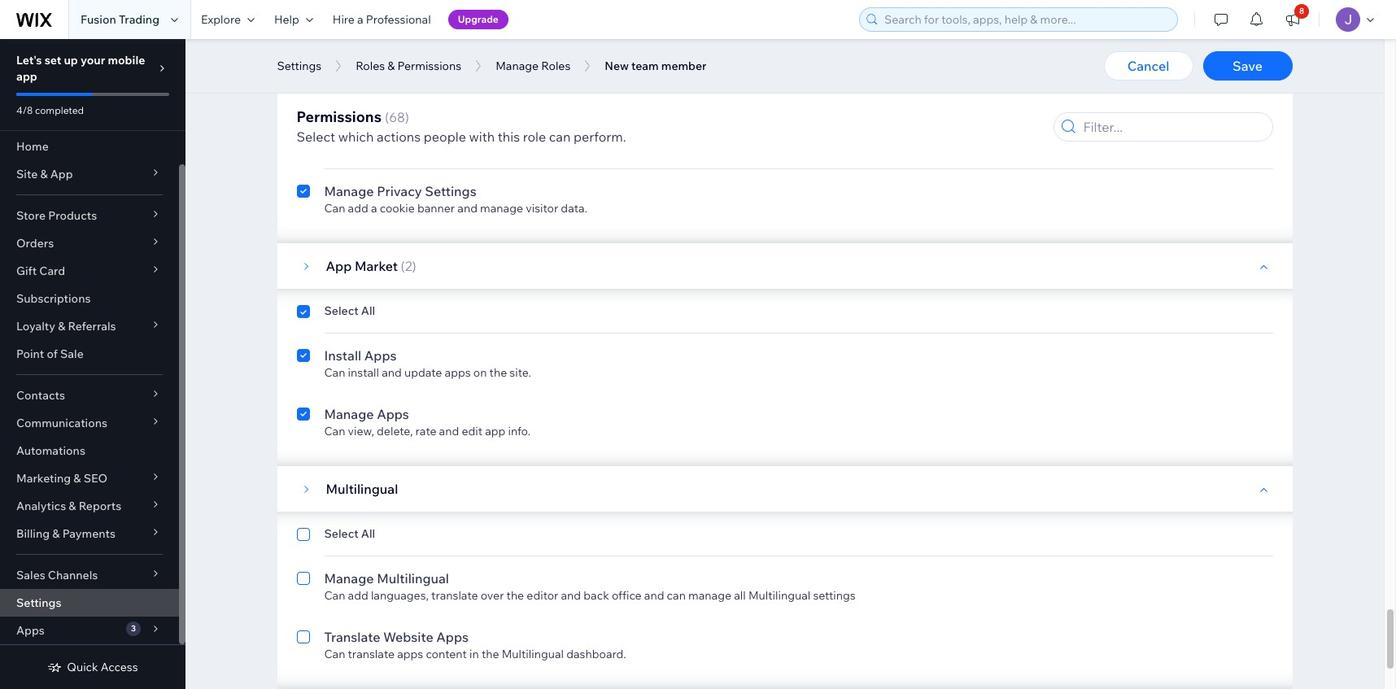 Task type: locate. For each thing, give the bounding box(es) containing it.
apps
[[445, 365, 471, 380], [397, 647, 423, 661]]

translate
[[431, 588, 478, 603], [348, 647, 395, 661]]

5 can from the top
[[324, 588, 345, 603]]

2 horizontal spatial (
[[419, 94, 423, 110]]

& right loyalty
[[58, 319, 65, 334]]

and inside install apps can install and update apps on the site.
[[382, 365, 402, 380]]

& for roles
[[387, 59, 395, 73]]

2 roles from the left
[[541, 59, 571, 73]]

billing & payments
[[16, 526, 115, 541]]

1 vertical spatial privacy
[[377, 183, 422, 199]]

store products button
[[0, 202, 179, 229]]

apps up "delete,"
[[377, 406, 409, 422]]

settings up banner on the top
[[425, 183, 476, 199]]

the for translate website apps
[[482, 647, 499, 661]]

1 all from the top
[[361, 139, 375, 154]]

orders
[[16, 236, 54, 251]]

manage apps can view, delete, rate and edit app info.
[[324, 406, 531, 438]]

settings inside the sidebar element
[[16, 595, 61, 610]]

0 horizontal spatial apps
[[397, 647, 423, 661]]

select all for privacy
[[324, 139, 375, 154]]

explore
[[201, 12, 241, 27]]

app right site
[[50, 167, 73, 181]]

can
[[549, 129, 571, 145], [667, 588, 686, 603]]

products
[[48, 208, 97, 223]]

permissions up which
[[297, 107, 381, 126]]

select all for app
[[324, 303, 375, 318]]

( up the actions
[[385, 109, 389, 125]]

1 vertical spatial view,
[[348, 424, 374, 438]]

edit
[[415, 37, 436, 51], [462, 424, 482, 438]]

view, down 'hire' on the left of page
[[348, 37, 374, 51]]

automations
[[16, 443, 85, 458]]

2 select all from the top
[[324, 303, 375, 318]]

all up languages,
[[361, 526, 375, 541]]

0 vertical spatial translate
[[431, 588, 478, 603]]

4/8
[[16, 104, 33, 116]]

install
[[324, 347, 361, 364]]

1 vertical spatial the
[[506, 588, 524, 603]]

can inside manage apps can view, delete, rate and edit app info.
[[324, 424, 345, 438]]

0 vertical spatial the
[[489, 365, 507, 380]]

can down 'hire' on the left of page
[[324, 37, 345, 51]]

subscriptions
[[16, 291, 91, 306]]

manage inside button
[[496, 59, 539, 73]]

manage inside manage multilingual can add languages, translate over the editor and back office and can manage all multilingual settings
[[324, 570, 374, 587]]

0 horizontal spatial a
[[357, 12, 363, 27]]

install apps can install and update apps on the site.
[[324, 347, 531, 380]]

manage for privacy
[[324, 183, 374, 199]]

manage inside manage privacy settings can add a cookie banner and manage visitor data.
[[324, 183, 374, 199]]

let's
[[16, 53, 42, 68]]

manage inside manage apps can view, delete, rate and edit app info.
[[324, 406, 374, 422]]

apps down sales
[[16, 623, 45, 638]]

the
[[489, 365, 507, 380], [506, 588, 524, 603], [482, 647, 499, 661]]

settings down help button
[[277, 59, 321, 73]]

Search for tools, apps, help & more... field
[[879, 8, 1172, 31]]

cancel button
[[1104, 51, 1193, 81]]

and right rate
[[439, 424, 459, 438]]

channels
[[48, 568, 98, 582]]

1 vertical spatial select all
[[324, 303, 375, 318]]

edit inside manage apps can view, delete, rate and edit app info.
[[462, 424, 482, 438]]

2 vertical spatial the
[[482, 647, 499, 661]]

can inside manage multilingual can add languages, translate over the editor and back office and can manage all multilingual settings
[[324, 588, 345, 603]]

apps inside the sidebar element
[[16, 623, 45, 638]]

& inside analytics & reports dropdown button
[[69, 499, 76, 513]]

fusion
[[81, 12, 116, 27]]

3 can from the top
[[324, 365, 345, 380]]

can down install at the left bottom of the page
[[324, 365, 345, 380]]

settings inside button
[[277, 59, 321, 73]]

rate
[[415, 424, 436, 438]]

& left reports
[[69, 499, 76, 513]]

translate website apps can translate apps content in the multilingual dashboard.
[[324, 629, 626, 661]]

( inside permissions ( 68 ) select which actions people with this role can perform.
[[385, 109, 389, 125]]

0 vertical spatial add
[[348, 201, 368, 216]]

0 vertical spatial settings
[[277, 59, 321, 73]]

apps down website
[[397, 647, 423, 661]]

1 vertical spatial translate
[[348, 647, 395, 661]]

manage inside manage multilingual can add languages, translate over the editor and back office and can manage all multilingual settings
[[688, 588, 731, 603]]

add
[[348, 201, 368, 216], [348, 588, 368, 603]]

settings down sales
[[16, 595, 61, 610]]

1 horizontal spatial app
[[326, 258, 352, 274]]

manage up languages,
[[324, 570, 374, 587]]

view,
[[348, 37, 374, 51], [348, 424, 374, 438]]

the for install apps
[[489, 365, 507, 380]]

0 horizontal spatial )
[[405, 109, 409, 125]]

1 vertical spatial permissions
[[297, 107, 381, 126]]

0 horizontal spatial manage
[[480, 201, 523, 216]]

0 horizontal spatial app
[[50, 167, 73, 181]]

select inside permissions ( 68 ) select which actions people with this role can perform.
[[297, 129, 335, 145]]

& inside loyalty & referrals dropdown button
[[58, 319, 65, 334]]

) right market
[[412, 258, 416, 274]]

and left reorder
[[439, 37, 459, 51]]

2 horizontal spatial )
[[429, 94, 434, 110]]

the right over
[[506, 588, 524, 603]]

the right in
[[482, 647, 499, 661]]

select all left the actions
[[324, 139, 375, 154]]

sales channels
[[16, 568, 98, 582]]

can down translate
[[324, 647, 345, 661]]

select all up languages,
[[324, 526, 375, 541]]

add left languages,
[[348, 588, 368, 603]]

of
[[47, 347, 58, 361]]

0 vertical spatial manage
[[480, 201, 523, 216]]

1 select all from the top
[[324, 139, 375, 154]]

edit up roles & permissions button
[[415, 37, 436, 51]]

orders button
[[0, 229, 179, 257]]

marketing
[[16, 471, 71, 486]]

multilingual inside translate website apps can translate apps content in the multilingual dashboard.
[[502, 647, 564, 661]]

delete,
[[377, 424, 413, 438]]

2 can from the top
[[324, 201, 345, 216]]

0 horizontal spatial roles
[[356, 59, 385, 73]]

seo
[[84, 471, 107, 486]]

this
[[498, 129, 520, 145]]

a left cookie
[[371, 201, 377, 216]]

store products
[[16, 208, 97, 223]]

all left the actions
[[361, 139, 375, 154]]

0 horizontal spatial edit
[[415, 37, 436, 51]]

( right market
[[401, 258, 405, 274]]

& inside billing & payments dropdown button
[[52, 526, 60, 541]]

a right 'hire' on the left of page
[[357, 12, 363, 27]]

sales
[[16, 568, 45, 582]]

0 horizontal spatial app
[[16, 69, 37, 84]]

let's set up your mobile app
[[16, 53, 145, 84]]

app down the let's
[[16, 69, 37, 84]]

a inside manage privacy settings can add a cookie banner and manage visitor data.
[[371, 201, 377, 216]]

site
[[16, 167, 38, 181]]

None checkbox
[[297, 139, 310, 159], [297, 303, 310, 323], [297, 139, 310, 159], [297, 303, 310, 323]]

can left "delete,"
[[324, 424, 345, 438]]

can
[[324, 37, 345, 51], [324, 201, 345, 216], [324, 365, 345, 380], [324, 424, 345, 438], [324, 588, 345, 603], [324, 647, 345, 661]]

1 horizontal spatial app
[[485, 424, 506, 438]]

manage
[[480, 201, 523, 216], [688, 588, 731, 603]]

( for market
[[401, 258, 405, 274]]

apps left on
[[445, 365, 471, 380]]

3 all from the top
[[361, 526, 375, 541]]

0 vertical spatial edit
[[415, 37, 436, 51]]

permissions inside button
[[397, 59, 461, 73]]

1 vertical spatial manage
[[688, 588, 731, 603]]

&
[[387, 59, 395, 73], [40, 167, 48, 181], [58, 319, 65, 334], [73, 471, 81, 486], [69, 499, 76, 513], [52, 526, 60, 541]]

1 horizontal spatial privacy
[[377, 183, 422, 199]]

2 vertical spatial all
[[361, 526, 375, 541]]

1 vertical spatial add
[[348, 588, 368, 603]]

& down create,
[[387, 59, 395, 73]]

app inside dropdown button
[[50, 167, 73, 181]]

settings button
[[269, 54, 330, 78]]

multilingual right in
[[502, 647, 564, 661]]

1 horizontal spatial settings
[[277, 59, 321, 73]]

multilingual up languages,
[[377, 570, 449, 587]]

) right center
[[429, 94, 434, 110]]

manage roles button
[[487, 54, 579, 78]]

& inside site & app dropdown button
[[40, 167, 48, 181]]

)
[[429, 94, 434, 110], [405, 109, 409, 125], [412, 258, 416, 274]]

2 horizontal spatial settings
[[425, 183, 476, 199]]

& right billing
[[52, 526, 60, 541]]

2 all from the top
[[361, 303, 375, 318]]

team
[[631, 59, 659, 73]]

manage inside manage privacy settings can add a cookie banner and manage visitor data.
[[480, 201, 523, 216]]

app
[[16, 69, 37, 84], [485, 424, 506, 438]]

) for 1
[[429, 94, 434, 110]]

1 horizontal spatial (
[[401, 258, 405, 274]]

translate inside manage multilingual can add languages, translate over the editor and back office and can manage all multilingual settings
[[431, 588, 478, 603]]

manage for roles
[[496, 59, 539, 73]]

manage down faqs.
[[496, 59, 539, 73]]

translate down translate
[[348, 647, 395, 661]]

trading
[[119, 12, 159, 27]]

6 can from the top
[[324, 647, 345, 661]]

can inside manage privacy settings can add a cookie banner and manage visitor data.
[[324, 201, 345, 216]]

site & app
[[16, 167, 73, 181]]

translate
[[324, 629, 380, 645]]

and
[[439, 37, 459, 51], [457, 201, 477, 216], [382, 365, 402, 380], [439, 424, 459, 438], [561, 588, 581, 603], [644, 588, 664, 603]]

0 horizontal spatial settings
[[16, 595, 61, 610]]

banner
[[417, 201, 455, 216]]

all down app market ( 2 )
[[361, 303, 375, 318]]

center
[[374, 94, 416, 110]]

0 horizontal spatial privacy
[[326, 94, 371, 110]]

the right on
[[489, 365, 507, 380]]

1 horizontal spatial edit
[[462, 424, 482, 438]]

& left seo
[[73, 471, 81, 486]]

& inside marketing & seo dropdown button
[[73, 471, 81, 486]]

2 vertical spatial settings
[[16, 595, 61, 610]]

privacy up which
[[326, 94, 371, 110]]

roles
[[356, 59, 385, 73], [541, 59, 571, 73]]

1 vertical spatial settings
[[425, 183, 476, 199]]

permissions down can view, create, edit and reorder faqs.
[[397, 59, 461, 73]]

1 vertical spatial app
[[485, 424, 506, 438]]

and right "install"
[[382, 365, 402, 380]]

1 add from the top
[[348, 201, 368, 216]]

manage left all
[[688, 588, 731, 603]]

1 horizontal spatial )
[[412, 258, 416, 274]]

hire
[[333, 12, 355, 27]]

1 horizontal spatial manage
[[688, 588, 731, 603]]

edit right rate
[[462, 424, 482, 438]]

all for market
[[361, 303, 375, 318]]

the inside install apps can install and update apps on the site.
[[489, 365, 507, 380]]

can right the office
[[667, 588, 686, 603]]

manage down which
[[324, 183, 374, 199]]

roles & permissions
[[356, 59, 461, 73]]

apps
[[364, 347, 397, 364], [377, 406, 409, 422], [16, 623, 45, 638], [436, 629, 469, 645]]

apps up content at the left
[[436, 629, 469, 645]]

2 view, from the top
[[348, 424, 374, 438]]

(
[[419, 94, 423, 110], [385, 109, 389, 125], [401, 258, 405, 274]]

manage for apps
[[324, 406, 374, 422]]

can inside translate website apps can translate apps content in the multilingual dashboard.
[[324, 647, 345, 661]]

1 vertical spatial a
[[371, 201, 377, 216]]

) up the actions
[[405, 109, 409, 125]]

office
[[612, 588, 642, 603]]

all
[[734, 588, 746, 603]]

1 vertical spatial edit
[[462, 424, 482, 438]]

Filter... field
[[1078, 113, 1267, 141]]

info.
[[508, 424, 531, 438]]

sales channels button
[[0, 561, 179, 589]]

settings for 'settings' button
[[277, 59, 321, 73]]

manage down "install"
[[324, 406, 374, 422]]

gift
[[16, 264, 37, 278]]

0 vertical spatial all
[[361, 139, 375, 154]]

roles inside button
[[356, 59, 385, 73]]

manage multilingual can add languages, translate over the editor and back office and can manage all multilingual settings
[[324, 570, 856, 603]]

4 can from the top
[[324, 424, 345, 438]]

add inside manage multilingual can add languages, translate over the editor and back office and can manage all multilingual settings
[[348, 588, 368, 603]]

the inside manage multilingual can add languages, translate over the editor and back office and can manage all multilingual settings
[[506, 588, 524, 603]]

hire a professional
[[333, 12, 431, 27]]

manage roles
[[496, 59, 571, 73]]

can up translate
[[324, 588, 345, 603]]

visitor
[[526, 201, 558, 216]]

1 roles from the left
[[356, 59, 385, 73]]

select for privacy center
[[324, 139, 358, 154]]

0 vertical spatial apps
[[445, 365, 471, 380]]

roles inside button
[[541, 59, 571, 73]]

and right banner on the top
[[457, 201, 477, 216]]

card
[[39, 264, 65, 278]]

0 vertical spatial app
[[16, 69, 37, 84]]

& inside roles & permissions button
[[387, 59, 395, 73]]

apps inside install apps can install and update apps on the site.
[[364, 347, 397, 364]]

can right role
[[549, 129, 571, 145]]

0 horizontal spatial (
[[385, 109, 389, 125]]

store
[[16, 208, 46, 223]]

completed
[[35, 104, 84, 116]]

2 add from the top
[[348, 588, 368, 603]]

1 horizontal spatial a
[[371, 201, 377, 216]]

1 horizontal spatial roles
[[541, 59, 571, 73]]

0 vertical spatial view,
[[348, 37, 374, 51]]

1 horizontal spatial permissions
[[397, 59, 461, 73]]

1 horizontal spatial can
[[667, 588, 686, 603]]

1 horizontal spatial apps
[[445, 365, 471, 380]]

roles down create,
[[356, 59, 385, 73]]

1
[[423, 94, 429, 110]]

1 horizontal spatial translate
[[431, 588, 478, 603]]

2 vertical spatial select all
[[324, 526, 375, 541]]

can left cookie
[[324, 201, 345, 216]]

manage left visitor
[[480, 201, 523, 216]]

add left cookie
[[348, 201, 368, 216]]

member
[[661, 59, 707, 73]]

multilingual right all
[[748, 588, 810, 603]]

1 vertical spatial can
[[667, 588, 686, 603]]

0 horizontal spatial permissions
[[297, 107, 381, 126]]

select all up install at the left bottom of the page
[[324, 303, 375, 318]]

0 vertical spatial app
[[50, 167, 73, 181]]

apps inside translate website apps can translate apps content in the multilingual dashboard.
[[436, 629, 469, 645]]

a
[[357, 12, 363, 27], [371, 201, 377, 216]]

app left market
[[326, 258, 352, 274]]

app left info.
[[485, 424, 506, 438]]

over
[[481, 588, 504, 603]]

view, left "delete,"
[[348, 424, 374, 438]]

people
[[424, 129, 466, 145]]

translate left over
[[431, 588, 478, 603]]

0 horizontal spatial translate
[[348, 647, 395, 661]]

1 vertical spatial apps
[[397, 647, 423, 661]]

None checkbox
[[297, 17, 310, 51], [297, 181, 310, 216], [297, 346, 310, 380], [297, 404, 310, 438], [297, 526, 310, 546], [297, 569, 310, 603], [297, 627, 310, 661], [297, 17, 310, 51], [297, 181, 310, 216], [297, 346, 310, 380], [297, 404, 310, 438], [297, 526, 310, 546], [297, 569, 310, 603], [297, 627, 310, 661]]

privacy up cookie
[[377, 183, 422, 199]]

( right center
[[419, 94, 423, 110]]

new team member button
[[597, 54, 715, 78]]

your
[[81, 53, 105, 68]]

apps up "install"
[[364, 347, 397, 364]]

0 vertical spatial can
[[549, 129, 571, 145]]

0 vertical spatial permissions
[[397, 59, 461, 73]]

settings
[[277, 59, 321, 73], [425, 183, 476, 199], [16, 595, 61, 610]]

roles left new
[[541, 59, 571, 73]]

1 view, from the top
[[348, 37, 374, 51]]

permissions inside permissions ( 68 ) select which actions people with this role can perform.
[[297, 107, 381, 126]]

update
[[404, 365, 442, 380]]

& right site
[[40, 167, 48, 181]]

0 horizontal spatial can
[[549, 129, 571, 145]]

the inside translate website apps can translate apps content in the multilingual dashboard.
[[482, 647, 499, 661]]

permissions
[[397, 59, 461, 73], [297, 107, 381, 126]]

0 vertical spatial privacy
[[326, 94, 371, 110]]

0 vertical spatial select all
[[324, 139, 375, 154]]

1 vertical spatial all
[[361, 303, 375, 318]]



Task type: vqa. For each thing, say whether or not it's contained in the screenshot.
Women's Flowy Scoop Muscle Tank Top From $8.44
no



Task type: describe. For each thing, give the bounding box(es) containing it.
fusion trading
[[81, 12, 159, 27]]

communications button
[[0, 409, 179, 437]]

3 select all from the top
[[324, 526, 375, 541]]

& for site
[[40, 167, 48, 181]]

privacy inside manage privacy settings can add a cookie banner and manage visitor data.
[[377, 183, 422, 199]]

select for app market
[[324, 303, 358, 318]]

) for 2
[[412, 258, 416, 274]]

analytics & reports
[[16, 499, 121, 513]]

set
[[45, 53, 61, 68]]

can inside manage multilingual can add languages, translate over the editor and back office and can manage all multilingual settings
[[667, 588, 686, 603]]

marketing & seo button
[[0, 465, 179, 492]]

1 can from the top
[[324, 37, 345, 51]]

subscriptions link
[[0, 285, 179, 312]]

dashboard.
[[566, 647, 626, 661]]

mobile
[[108, 53, 145, 68]]

analytics & reports button
[[0, 492, 179, 520]]

install
[[348, 365, 379, 380]]

select for multilingual
[[324, 526, 358, 541]]

payments
[[62, 526, 115, 541]]

& for loyalty
[[58, 319, 65, 334]]

new
[[605, 59, 629, 73]]

manage for multilingual
[[324, 570, 374, 587]]

& for analytics
[[69, 499, 76, 513]]

loyalty
[[16, 319, 55, 334]]

automations link
[[0, 437, 179, 465]]

add inside manage privacy settings can add a cookie banner and manage visitor data.
[[348, 201, 368, 216]]

on
[[473, 365, 487, 380]]

point of sale link
[[0, 340, 179, 368]]

cancel
[[1127, 58, 1169, 74]]

and right the office
[[644, 588, 664, 603]]

app inside manage apps can view, delete, rate and edit app info.
[[485, 424, 506, 438]]

app market ( 2 )
[[326, 258, 416, 274]]

) inside permissions ( 68 ) select which actions people with this role can perform.
[[405, 109, 409, 125]]

1 vertical spatial app
[[326, 258, 352, 274]]

3
[[131, 623, 136, 634]]

can inside permissions ( 68 ) select which actions people with this role can perform.
[[549, 129, 571, 145]]

gift card button
[[0, 257, 179, 285]]

0 vertical spatial a
[[357, 12, 363, 27]]

can view, create, edit and reorder faqs.
[[324, 37, 535, 51]]

reorder
[[461, 37, 501, 51]]

data.
[[561, 201, 587, 216]]

cookie
[[380, 201, 415, 216]]

apps inside install apps can install and update apps on the site.
[[445, 365, 471, 380]]

save
[[1233, 58, 1263, 74]]

access
[[101, 660, 138, 674]]

and inside manage apps can view, delete, rate and edit app info.
[[439, 424, 459, 438]]

actions
[[377, 129, 421, 145]]

contacts button
[[0, 382, 179, 409]]

manage privacy settings can add a cookie banner and manage visitor data.
[[324, 183, 587, 216]]

home link
[[0, 133, 179, 160]]

new team member
[[605, 59, 707, 73]]

professional
[[366, 12, 431, 27]]

sidebar element
[[0, 39, 185, 689]]

in
[[469, 647, 479, 661]]

( for center
[[419, 94, 423, 110]]

perform.
[[574, 129, 626, 145]]

and left back
[[561, 588, 581, 603]]

gift card
[[16, 264, 65, 278]]

contacts
[[16, 388, 65, 403]]

and inside manage privacy settings can add a cookie banner and manage visitor data.
[[457, 201, 477, 216]]

settings
[[813, 588, 856, 603]]

roles & permissions button
[[347, 54, 470, 78]]

billing
[[16, 526, 50, 541]]

2
[[405, 258, 412, 274]]

which
[[338, 129, 374, 145]]

apps inside manage apps can view, delete, rate and edit app info.
[[377, 406, 409, 422]]

home
[[16, 139, 49, 154]]

apps inside translate website apps can translate apps content in the multilingual dashboard.
[[397, 647, 423, 661]]

back
[[584, 588, 609, 603]]

4/8 completed
[[16, 104, 84, 116]]

multilingual down "delete,"
[[326, 481, 398, 497]]

role
[[523, 129, 546, 145]]

app inside let's set up your mobile app
[[16, 69, 37, 84]]

upgrade
[[458, 13, 499, 25]]

all for center
[[361, 139, 375, 154]]

site.
[[510, 365, 531, 380]]

billing & payments button
[[0, 520, 179, 547]]

quick access button
[[47, 660, 138, 674]]

translate inside translate website apps can translate apps content in the multilingual dashboard.
[[348, 647, 395, 661]]

loyalty & referrals
[[16, 319, 116, 334]]

& for billing
[[52, 526, 60, 541]]

can inside install apps can install and update apps on the site.
[[324, 365, 345, 380]]

reports
[[79, 499, 121, 513]]

upgrade button
[[448, 10, 508, 29]]

point of sale
[[16, 347, 84, 361]]

privacy center ( 1 )
[[326, 94, 434, 110]]

content
[[426, 647, 467, 661]]

with
[[469, 129, 495, 145]]

quick
[[67, 660, 98, 674]]

view, inside manage apps can view, delete, rate and edit app info.
[[348, 424, 374, 438]]

quick access
[[67, 660, 138, 674]]

help
[[274, 12, 299, 27]]

create,
[[377, 37, 413, 51]]

permissions ( 68 ) select which actions people with this role can perform.
[[297, 107, 626, 145]]

& for marketing
[[73, 471, 81, 486]]

languages,
[[371, 588, 429, 603]]

settings inside manage privacy settings can add a cookie banner and manage visitor data.
[[425, 183, 476, 199]]

faqs.
[[503, 37, 535, 51]]

settings for settings link
[[16, 595, 61, 610]]

site & app button
[[0, 160, 179, 188]]

save button
[[1203, 51, 1292, 81]]



